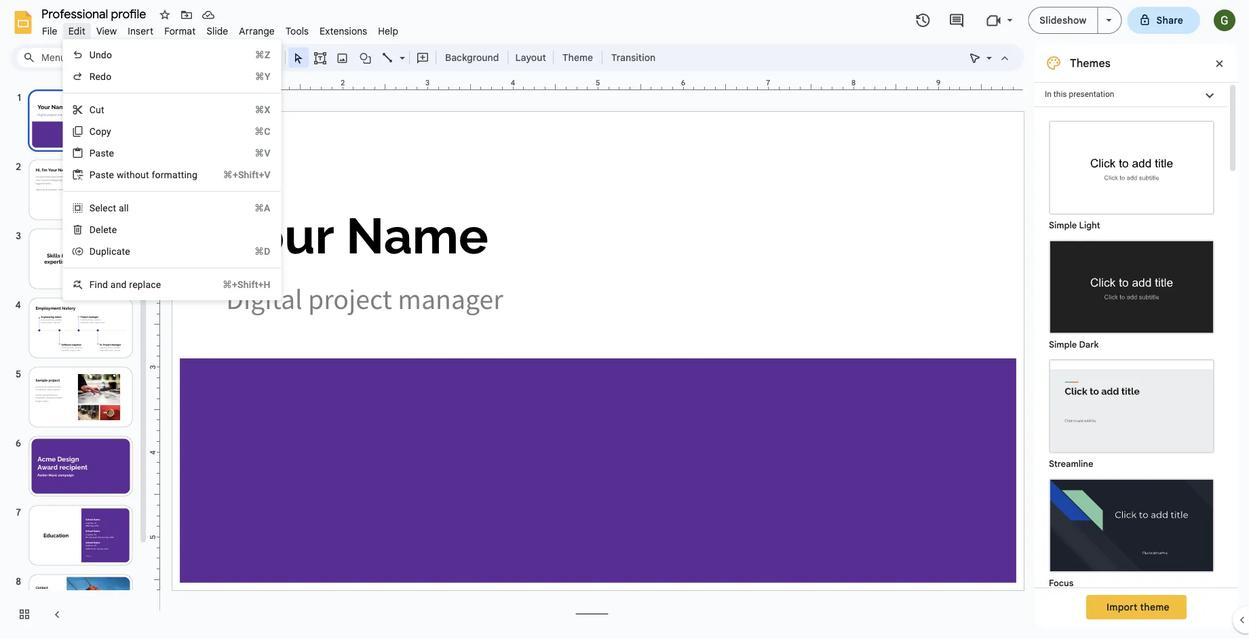 Task type: locate. For each thing, give the bounding box(es) containing it.
slideshow button
[[1028, 7, 1098, 34]]

in this presentation tab
[[1035, 82, 1228, 107]]

share
[[1157, 14, 1183, 26]]

opy
[[96, 126, 111, 137]]

slide
[[207, 25, 228, 37]]

shape image
[[358, 48, 374, 67]]

menu containing u
[[63, 39, 281, 301]]

with
[[117, 169, 135, 180]]

2 simple from the top
[[1049, 340, 1077, 350]]

tools
[[286, 25, 309, 37]]

p aste
[[89, 148, 114, 159]]

⌘x
[[255, 104, 271, 115]]

undo u element
[[89, 49, 116, 60]]

paste p element
[[89, 148, 118, 159]]

insert menu item
[[122, 23, 159, 39]]

presentation
[[1069, 90, 1114, 99]]

0 vertical spatial d
[[89, 224, 96, 235]]

1 vertical spatial simple
[[1049, 340, 1077, 350]]

a
[[119, 203, 124, 214]]

⌘d
[[255, 246, 271, 257]]

r edo
[[89, 71, 112, 82]]

navigation inside the "themes" application
[[0, 77, 149, 640]]

paste
[[89, 169, 114, 180]]

d down e
[[89, 246, 96, 257]]

simple left "light"
[[1049, 220, 1077, 231]]

select a ll
[[89, 203, 129, 214]]

r
[[89, 71, 95, 82]]

2 d from the top
[[89, 246, 96, 257]]

t
[[101, 104, 104, 115]]

f
[[89, 279, 95, 290]]

redo r element
[[89, 71, 116, 82]]

1 d from the top
[[89, 224, 96, 235]]

delete e element
[[89, 224, 121, 235]]

import theme button
[[1086, 596, 1187, 620]]

⌘y element
[[239, 70, 271, 83]]

navigation
[[0, 77, 149, 640]]

edit
[[68, 25, 85, 37]]

option group
[[1035, 107, 1228, 640]]

lete
[[101, 224, 117, 235]]

option group inside the 'themes' section
[[1035, 107, 1228, 640]]

menu bar
[[37, 18, 404, 40]]

copy c element
[[89, 126, 115, 137]]

cut t element
[[89, 104, 108, 115]]

⌘d element
[[238, 245, 271, 259]]

⌘+shift+v element
[[207, 168, 271, 182]]

Star checkbox
[[155, 5, 174, 24]]

simple
[[1049, 220, 1077, 231], [1049, 340, 1077, 350]]

file
[[42, 25, 57, 37]]

e
[[96, 224, 101, 235]]

d left the lete
[[89, 224, 96, 235]]

1 vertical spatial d
[[89, 246, 96, 257]]

background
[[445, 52, 499, 63]]

find and replace f element
[[89, 279, 165, 290]]

simple dark
[[1049, 340, 1099, 350]]

themes application
[[0, 0, 1249, 640]]

Simple Dark radio
[[1042, 233, 1221, 353]]

in
[[1045, 90, 1052, 99]]

simple for simple dark
[[1049, 340, 1077, 350]]

ind
[[95, 279, 108, 290]]

share button
[[1127, 7, 1200, 34]]

layout button
[[511, 47, 550, 68]]

⌘x element
[[238, 103, 271, 117]]

format
[[164, 25, 196, 37]]

simple for simple light
[[1049, 220, 1077, 231]]

menu
[[63, 39, 281, 301]]

simple light
[[1049, 220, 1100, 231]]

Focus radio
[[1042, 472, 1221, 592]]

cu
[[89, 104, 101, 115]]

Rename text field
[[37, 5, 154, 22]]

select
[[89, 203, 116, 214]]

0 vertical spatial simple
[[1049, 220, 1077, 231]]

menu bar inside menu bar banner
[[37, 18, 404, 40]]

transition
[[611, 52, 656, 63]]

menu inside the "themes" application
[[63, 39, 281, 301]]

mode and view toolbar
[[964, 44, 1016, 71]]

menu bar containing file
[[37, 18, 404, 40]]

⌘z element
[[239, 48, 271, 62]]

simple left dark
[[1049, 340, 1077, 350]]

⌘+shift+h element
[[206, 278, 271, 292]]

⌘c
[[255, 126, 271, 137]]

extensions
[[320, 25, 367, 37]]

ut
[[141, 169, 149, 180]]

aste
[[95, 148, 114, 159]]

u ndo
[[89, 49, 112, 60]]

option group containing simple light
[[1035, 107, 1228, 640]]

help
[[378, 25, 398, 37]]

d
[[89, 224, 96, 235], [89, 246, 96, 257]]

1 simple from the top
[[1049, 220, 1077, 231]]

ndo
[[96, 49, 112, 60]]

insert
[[128, 25, 153, 37]]



Task type: vqa. For each thing, say whether or not it's contained in the screenshot.


Task type: describe. For each thing, give the bounding box(es) containing it.
dark
[[1079, 340, 1099, 350]]

file menu item
[[37, 23, 63, 39]]

⌘a element
[[238, 202, 271, 215]]

p
[[89, 148, 95, 159]]

this
[[1054, 90, 1067, 99]]

light
[[1079, 220, 1100, 231]]

main toolbar
[[84, 47, 662, 68]]

view menu item
[[91, 23, 122, 39]]

⌘v element
[[238, 147, 271, 160]]

themes
[[1070, 56, 1111, 70]]

uplicate
[[96, 246, 130, 257]]

f ind and replace
[[89, 279, 161, 290]]

Menus field
[[17, 48, 85, 67]]

paste without formatting o element
[[89, 169, 202, 180]]

insert image image
[[335, 48, 350, 67]]

theme
[[1140, 602, 1170, 614]]

select all a element
[[89, 203, 133, 214]]

themes section
[[1035, 44, 1238, 640]]

theme
[[562, 52, 593, 63]]

d for e
[[89, 224, 96, 235]]

arrange
[[239, 25, 275, 37]]

slideshow
[[1040, 14, 1087, 26]]

⌘+shift+h
[[222, 279, 271, 290]]

format menu item
[[159, 23, 201, 39]]

import theme
[[1107, 602, 1170, 614]]

arrange menu item
[[234, 23, 280, 39]]

tools menu item
[[280, 23, 314, 39]]

⌘a
[[254, 203, 271, 214]]

background button
[[439, 47, 505, 68]]

⌘y
[[255, 71, 271, 82]]

⌘v
[[255, 148, 271, 159]]

focus
[[1049, 578, 1074, 589]]

paste with o ut formatting
[[89, 169, 197, 180]]

import
[[1107, 602, 1138, 614]]

cu t
[[89, 104, 104, 115]]

replace
[[129, 279, 161, 290]]

menu bar banner
[[0, 0, 1249, 640]]

presentation options image
[[1106, 19, 1112, 22]]

d e lete
[[89, 224, 117, 235]]

streamline
[[1049, 459, 1094, 470]]

⌘c element
[[238, 125, 271, 138]]

edo
[[95, 71, 112, 82]]

edit menu item
[[63, 23, 91, 39]]

transition button
[[605, 47, 662, 68]]

Streamline radio
[[1042, 353, 1221, 472]]

slide menu item
[[201, 23, 234, 39]]

layout
[[515, 52, 546, 63]]

formatting
[[152, 169, 197, 180]]

c
[[89, 126, 96, 137]]

extensions menu item
[[314, 23, 373, 39]]

theme button
[[556, 47, 599, 68]]

Simple Light radio
[[1042, 114, 1221, 640]]

duplicate d element
[[89, 246, 134, 257]]

d uplicate
[[89, 246, 130, 257]]

o
[[135, 169, 141, 180]]

ll
[[124, 203, 129, 214]]

⌘+shift+v
[[223, 169, 271, 180]]

in this presentation
[[1045, 90, 1114, 99]]

help menu item
[[373, 23, 404, 39]]

and
[[111, 279, 127, 290]]

c opy
[[89, 126, 111, 137]]

u
[[89, 49, 96, 60]]

⌘z
[[255, 49, 271, 60]]

d for uplicate
[[89, 246, 96, 257]]

view
[[96, 25, 117, 37]]



